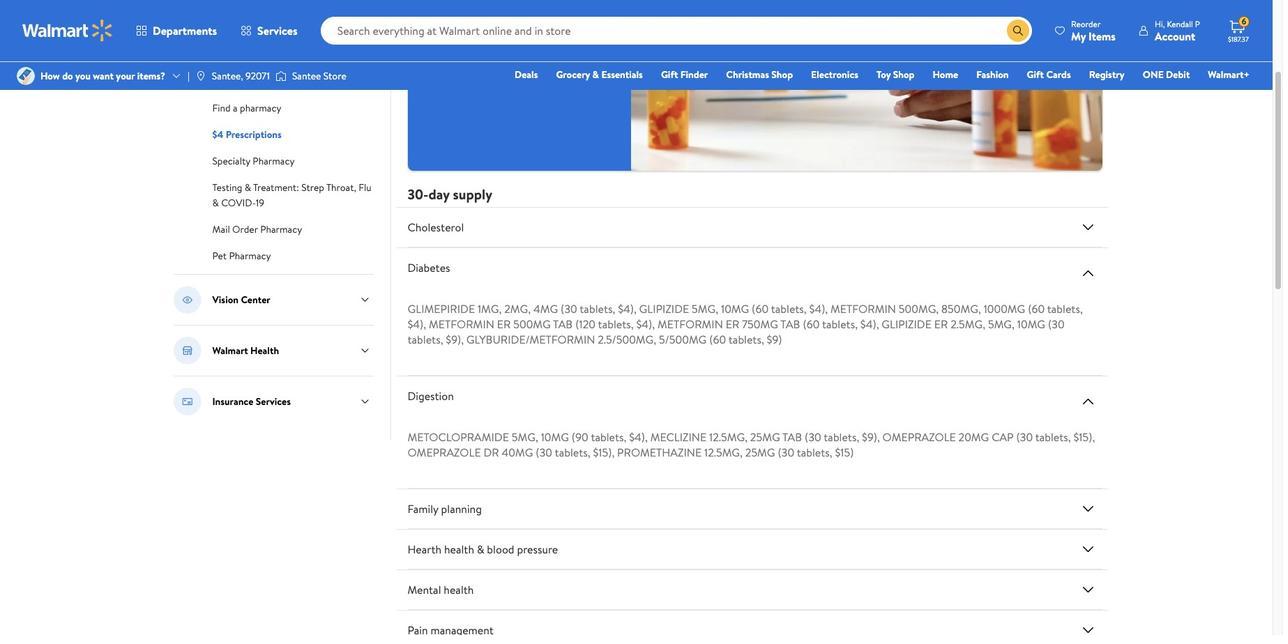 Task type: vqa. For each thing, say whether or not it's contained in the screenshot.
Privacy & Security link
no



Task type: describe. For each thing, give the bounding box(es) containing it.
santee store
[[292, 69, 347, 83]]

gift cards
[[1027, 68, 1071, 82]]

fashion
[[977, 68, 1009, 82]]

reorder my items
[[1072, 18, 1116, 44]]

diabetes image
[[1080, 265, 1097, 282]]

3 er from the left
[[935, 317, 948, 332]]

testing & treatment: strep throat, flu & covid-19 link
[[212, 179, 372, 210]]

day
[[429, 185, 450, 204]]

vision center
[[212, 293, 271, 307]]

$187.37
[[1229, 34, 1249, 44]]

1 horizontal spatial omeprazole
[[883, 430, 956, 445]]

health
[[251, 344, 279, 358]]

promethazine
[[617, 445, 702, 461]]

glimepiride
[[408, 302, 475, 317]]

one debit
[[1143, 68, 1190, 82]]

pressure
[[517, 542, 558, 558]]

departments
[[153, 23, 217, 38]]

family planning
[[408, 502, 482, 517]]

|
[[188, 69, 190, 83]]

grocery & essentials
[[556, 68, 643, 82]]

2 horizontal spatial 5mg,
[[988, 317, 1015, 332]]

shop for toy shop
[[893, 68, 915, 82]]

toy shop
[[877, 68, 915, 82]]

how do you want your items?
[[40, 69, 165, 83]]

p
[[1196, 18, 1201, 30]]

refill prescriptions link
[[212, 20, 292, 36]]

1 vertical spatial pharmacy
[[260, 223, 302, 237]]

prescriptions for transfer prescriptions
[[249, 48, 304, 62]]

$4 prescriptions
[[212, 128, 282, 142]]

1 horizontal spatial $15),
[[1074, 430, 1096, 445]]

mental health image
[[1080, 582, 1097, 599]]

6
[[1242, 15, 1247, 27]]

one
[[1143, 68, 1164, 82]]

4mg
[[534, 302, 558, 317]]

services inside dropdown button
[[257, 23, 298, 38]]

mental
[[408, 583, 441, 598]]

flu
[[359, 181, 372, 195]]

kendall
[[1167, 18, 1194, 30]]

walmart health
[[212, 344, 279, 358]]

2 horizontal spatial metformin
[[831, 302, 896, 317]]

12.5mg, right promethazine
[[705, 445, 743, 461]]

mail
[[212, 223, 230, 237]]

find
[[212, 101, 231, 115]]

walmart image
[[22, 20, 113, 42]]

$4), inside metoclopramide 5mg, 10mg (90 tablets, $4), meclizine 12.5mg, 25mg tab (30 tablets, $9), omeprazole 20mg cap (30 tablets, $15), omeprazole dr 40mg (30 tablets, $15), promethazine 12.5mg, 25mg (30 tablets, $15)
[[629, 430, 648, 445]]

vision center image
[[173, 286, 201, 314]]

transfer
[[212, 48, 246, 62]]

account
[[1155, 28, 1196, 44]]

(60 right 1000mg
[[1028, 302, 1045, 317]]

prescriptions for refill prescriptions
[[237, 22, 292, 36]]

family
[[408, 502, 439, 517]]

planning
[[441, 502, 482, 517]]

2.5/500mg,
[[598, 332, 657, 348]]

throat,
[[326, 181, 356, 195]]

(60 right the 5/500mg
[[710, 332, 726, 348]]

0 horizontal spatial glipizide
[[639, 302, 689, 317]]

diabetes
[[408, 260, 450, 276]]

5mg, inside metoclopramide 5mg, 10mg (90 tablets, $4), meclizine 12.5mg, 25mg tab (30 tablets, $9), omeprazole 20mg cap (30 tablets, $15), omeprazole dr 40mg (30 tablets, $15), promethazine 12.5mg, 25mg (30 tablets, $15)
[[512, 430, 538, 445]]

hearth health & blood pressure
[[408, 542, 558, 558]]

debit
[[1167, 68, 1190, 82]]

40mg
[[502, 445, 533, 461]]

Search search field
[[321, 17, 1033, 45]]

electronics link
[[805, 67, 865, 82]]

pain management image
[[1080, 623, 1097, 636]]

2 horizontal spatial 10mg
[[1018, 317, 1046, 332]]

santee,
[[212, 69, 243, 83]]

refill prescriptions
[[212, 22, 292, 36]]

Walmart Site-Wide search field
[[321, 17, 1033, 45]]

$4), up 2.5/500mg,
[[618, 302, 637, 317]]

$9)
[[767, 332, 782, 348]]

glimepiride 1mg, 2mg, 4mg (30 tablets, $4), glipizide 5mg, 10mg (60 tablets, $4), metformin 500mg, 850mg, 1000mg (60 tablets, $4), metformin er 500mg tab (120 tablets, $4), metformin er 750mg tab (60 tablets, $4), glipizide er 2.5mg, 5mg, 10mg (30 tablets, $9), glyburide/metformin 2.5/500mg, 5/500mg (60 tablets, $9)
[[408, 302, 1083, 348]]

health for hearth
[[444, 542, 474, 558]]

supply
[[453, 185, 493, 204]]

$4
[[212, 128, 223, 142]]

(60 right the $9)
[[803, 317, 820, 332]]

strep
[[302, 181, 324, 195]]

reorder
[[1072, 18, 1101, 30]]

& right grocery
[[593, 68, 599, 82]]

$4), left 500mg,
[[861, 317, 879, 332]]

meclizine
[[651, 430, 707, 445]]

your
[[116, 69, 135, 83]]

cholesterol image
[[1080, 219, 1097, 236]]

metoclopramide 5mg, 10mg (90 tablets, $4), meclizine 12.5mg, 25mg tab (30 tablets, $9), omeprazole 20mg cap (30 tablets, $15), omeprazole dr 40mg (30 tablets, $15), promethazine 12.5mg, 25mg (30 tablets, $15)
[[408, 430, 1096, 461]]

pet pharmacy link
[[212, 248, 271, 263]]

(60 up the $9)
[[752, 302, 769, 317]]

transfer prescriptions
[[212, 48, 304, 62]]

1 er from the left
[[497, 317, 511, 332]]

pharmacy for specialty pharmacy
[[253, 154, 295, 168]]

want
[[93, 69, 114, 83]]

5/500mg
[[659, 332, 707, 348]]

walmart health image
[[173, 337, 201, 365]]

refill
[[212, 22, 234, 36]]

19
[[256, 196, 264, 210]]

walmart insurance services image
[[173, 388, 201, 416]]

$9), inside glimepiride 1mg, 2mg, 4mg (30 tablets, $4), glipizide 5mg, 10mg (60 tablets, $4), metformin 500mg, 850mg, 1000mg (60 tablets, $4), metformin er 500mg tab (120 tablets, $4), metformin er 750mg tab (60 tablets, $4), glipizide er 2.5mg, 5mg, 10mg (30 tablets, $9), glyburide/metformin 2.5/500mg, 5/500mg (60 tablets, $9)
[[446, 332, 464, 348]]

$4), down diabetes
[[408, 317, 426, 332]]

digestion image
[[1080, 394, 1097, 410]]

do
[[62, 69, 73, 83]]

departments button
[[124, 14, 229, 47]]

order
[[232, 223, 258, 237]]

& down the testing
[[212, 196, 219, 210]]

search icon image
[[1013, 25, 1024, 36]]

shop for christmas shop
[[772, 68, 793, 82]]

2.5mg,
[[951, 317, 986, 332]]



Task type: locate. For each thing, give the bounding box(es) containing it.
1 horizontal spatial 10mg
[[721, 302, 749, 317]]

(90
[[572, 430, 589, 445]]

er left 2.5mg,
[[935, 317, 948, 332]]

500mg,
[[899, 302, 939, 317]]

er left 750mg
[[726, 317, 740, 332]]

hearth
[[408, 542, 442, 558]]

$9), inside metoclopramide 5mg, 10mg (90 tablets, $4), meclizine 12.5mg, 25mg tab (30 tablets, $9), omeprazole 20mg cap (30 tablets, $15), omeprazole dr 40mg (30 tablets, $15), promethazine 12.5mg, 25mg (30 tablets, $15)
[[862, 430, 880, 445]]

metformin left the 2mg,
[[429, 317, 495, 332]]

prescriptions for $4 prescriptions
[[226, 128, 282, 142]]

health
[[444, 542, 474, 558], [444, 583, 474, 598]]

1 horizontal spatial $9),
[[862, 430, 880, 445]]

 image right 92071
[[276, 69, 287, 83]]

$9), right the $15)
[[862, 430, 880, 445]]

mail order pharmacy link
[[212, 221, 302, 237]]

 image for santee store
[[276, 69, 287, 83]]

en
[[461, 19, 471, 33]]

$4), right 750mg
[[810, 302, 828, 317]]

glipizide up the 5/500mg
[[639, 302, 689, 317]]

0 horizontal spatial  image
[[17, 67, 35, 85]]

pet pharmacy
[[212, 249, 271, 263]]

2 vertical spatial pharmacy
[[229, 249, 271, 263]]

10mg inside metoclopramide 5mg, 10mg (90 tablets, $4), meclizine 12.5mg, 25mg tab (30 tablets, $9), omeprazole 20mg cap (30 tablets, $15), omeprazole dr 40mg (30 tablets, $15), promethazine 12.5mg, 25mg (30 tablets, $15)
[[541, 430, 569, 445]]

electronics
[[811, 68, 859, 82]]

a
[[233, 101, 238, 115]]

pharmacy for pet pharmacy
[[229, 249, 271, 263]]

 image for how do you want your items?
[[17, 67, 35, 85]]

health right mental
[[444, 583, 474, 598]]

12.5mg, right meclizine
[[710, 430, 748, 445]]

0 horizontal spatial er
[[497, 317, 511, 332]]

cap
[[992, 430, 1014, 445]]

deals
[[515, 68, 538, 82]]

metformin right 2.5/500mg,
[[658, 317, 723, 332]]

 image left how
[[17, 67, 35, 85]]

& up covid-
[[245, 181, 251, 195]]

0 horizontal spatial gift
[[661, 68, 678, 82]]

0 horizontal spatial $9),
[[446, 332, 464, 348]]

blood
[[487, 542, 515, 558]]

fashion link
[[971, 67, 1015, 82]]

1 gift from the left
[[661, 68, 678, 82]]

treatment:
[[253, 181, 299, 195]]

0 horizontal spatial 5mg,
[[512, 430, 538, 445]]

compra en pr
[[425, 19, 486, 33]]

10mg
[[721, 302, 749, 317], [1018, 317, 1046, 332], [541, 430, 569, 445]]

30-day supply
[[408, 185, 493, 204]]

shop right 'christmas'
[[772, 68, 793, 82]]

home link
[[927, 67, 965, 82]]

prescriptions up the 'specialty pharmacy' link
[[226, 128, 282, 142]]

2 vertical spatial prescriptions
[[226, 128, 282, 142]]

pharmacy
[[253, 154, 295, 168], [260, 223, 302, 237], [229, 249, 271, 263]]

pharmacy up the treatment:
[[253, 154, 295, 168]]

mail order pharmacy
[[212, 223, 302, 237]]

750mg
[[742, 317, 779, 332]]

registry link
[[1083, 67, 1131, 82]]

1 vertical spatial health
[[444, 583, 474, 598]]

gift inside "link"
[[661, 68, 678, 82]]

omeprazole left dr
[[408, 445, 481, 461]]

1 vertical spatial $9),
[[862, 430, 880, 445]]

find a pharmacy
[[212, 101, 281, 115]]

0 horizontal spatial omeprazole
[[408, 445, 481, 461]]

1 shop from the left
[[772, 68, 793, 82]]

gift finder
[[661, 68, 708, 82]]

essentials
[[602, 68, 643, 82]]

christmas
[[726, 68, 769, 82]]

gift for gift finder
[[661, 68, 678, 82]]

er left 500mg
[[497, 317, 511, 332]]

 image
[[17, 67, 35, 85], [276, 69, 287, 83]]

santee, 92071
[[212, 69, 270, 83]]

specialty pharmacy link
[[212, 153, 295, 168]]

insurance services
[[212, 395, 291, 409]]

christmas shop
[[726, 68, 793, 82]]

gift left 'finder'
[[661, 68, 678, 82]]

$4 prescriptions link
[[212, 126, 282, 142]]

gift for gift cards
[[1027, 68, 1044, 82]]

1 health from the top
[[444, 542, 474, 558]]

1 horizontal spatial shop
[[893, 68, 915, 82]]

items?
[[137, 69, 165, 83]]

1mg,
[[478, 302, 502, 317]]

tab right 750mg
[[781, 317, 801, 332]]

2 gift from the left
[[1027, 68, 1044, 82]]

& left blood
[[477, 542, 485, 558]]

6 $187.37
[[1229, 15, 1249, 44]]

hearth health & blood pressure image
[[1080, 542, 1097, 558]]

grocery & essentials link
[[550, 67, 649, 82]]

services up transfer prescriptions link
[[257, 23, 298, 38]]

20mg
[[959, 430, 989, 445]]

one debit link
[[1137, 67, 1197, 82]]

tab inside metoclopramide 5mg, 10mg (90 tablets, $4), meclizine 12.5mg, 25mg tab (30 tablets, $9), omeprazole 20mg cap (30 tablets, $15), omeprazole dr 40mg (30 tablets, $15), promethazine 12.5mg, 25mg (30 tablets, $15)
[[783, 430, 802, 445]]

1 horizontal spatial glipizide
[[882, 317, 932, 332]]

2 shop from the left
[[893, 68, 915, 82]]

92071
[[246, 69, 270, 83]]

0 horizontal spatial metformin
[[429, 317, 495, 332]]

walmart+
[[1209, 68, 1250, 82]]

1 horizontal spatial gift
[[1027, 68, 1044, 82]]

tab left the $15)
[[783, 430, 802, 445]]

pharmacy down the 19 on the left
[[260, 223, 302, 237]]

$15), right (90
[[593, 445, 615, 461]]

santee
[[292, 69, 321, 83]]

 image
[[195, 70, 206, 82]]

prescriptions
[[237, 22, 292, 36], [249, 48, 304, 62], [226, 128, 282, 142]]

prescriptions down services dropdown button
[[249, 48, 304, 62]]

shop right toy
[[893, 68, 915, 82]]

5mg,
[[692, 302, 719, 317], [988, 317, 1015, 332], [512, 430, 538, 445]]

0 vertical spatial services
[[257, 23, 298, 38]]

cards
[[1047, 68, 1071, 82]]

metoclopramide
[[408, 430, 509, 445]]

family planning image
[[1080, 501, 1097, 518]]

metformin
[[831, 302, 896, 317], [429, 317, 495, 332], [658, 317, 723, 332]]

items
[[1089, 28, 1116, 44]]

specialty pharmacy
[[212, 154, 295, 168]]

omeprazole left 20mg
[[883, 430, 956, 445]]

services
[[257, 23, 298, 38], [256, 395, 291, 409]]

2 health from the top
[[444, 583, 474, 598]]

home
[[933, 68, 959, 82]]

store
[[324, 69, 347, 83]]

how
[[40, 69, 60, 83]]

$15)
[[835, 445, 854, 461]]

vaccines link
[[212, 73, 249, 89]]

specialty
[[212, 154, 250, 168]]

0 vertical spatial health
[[444, 542, 474, 558]]

pharmacy down order
[[229, 249, 271, 263]]

5mg, right 2.5mg,
[[988, 317, 1015, 332]]

tab
[[553, 317, 573, 332], [781, 317, 801, 332], [783, 430, 802, 445]]

health for mental
[[444, 583, 474, 598]]

health right hearth
[[444, 542, 474, 558]]

$4), left meclizine
[[629, 430, 648, 445]]

1 horizontal spatial  image
[[276, 69, 287, 83]]

$9), down glimepiride
[[446, 332, 464, 348]]

0 vertical spatial pharmacy
[[253, 154, 295, 168]]

0 horizontal spatial shop
[[772, 68, 793, 82]]

1 horizontal spatial er
[[726, 317, 740, 332]]

prescriptions up transfer prescriptions link
[[237, 22, 292, 36]]

walmart+ link
[[1202, 67, 1256, 82]]

$4), left the 5/500mg
[[637, 317, 655, 332]]

christmas shop link
[[720, 67, 800, 82]]

gift
[[661, 68, 678, 82], [1027, 68, 1044, 82]]

2mg,
[[505, 302, 531, 317]]

finder
[[681, 68, 708, 82]]

gift left cards
[[1027, 68, 1044, 82]]

1000mg
[[984, 302, 1026, 317]]

1 horizontal spatial 5mg,
[[692, 302, 719, 317]]

digestion
[[408, 389, 454, 404]]

$4),
[[618, 302, 637, 317], [810, 302, 828, 317], [408, 317, 426, 332], [637, 317, 655, 332], [861, 317, 879, 332], [629, 430, 648, 445]]

gift cards link
[[1021, 67, 1078, 82]]

glipizide
[[639, 302, 689, 317], [882, 317, 932, 332]]

toy shop link
[[871, 67, 921, 82]]

2 er from the left
[[726, 317, 740, 332]]

toy
[[877, 68, 891, 82]]

5mg, up the 5/500mg
[[692, 302, 719, 317]]

$15), down the digestion icon
[[1074, 430, 1096, 445]]

5mg, right dr
[[512, 430, 538, 445]]

vaccines
[[212, 75, 249, 89]]

gift inside 'link'
[[1027, 68, 1044, 82]]

services button
[[229, 14, 310, 47]]

0 horizontal spatial 10mg
[[541, 430, 569, 445]]

0 vertical spatial prescriptions
[[237, 22, 292, 36]]

grocery
[[556, 68, 590, 82]]

0 horizontal spatial $15),
[[593, 445, 615, 461]]

2 horizontal spatial er
[[935, 317, 948, 332]]

metformin left 500mg,
[[831, 302, 896, 317]]

1 vertical spatial services
[[256, 395, 291, 409]]

mental health
[[408, 583, 474, 598]]

tab left (120
[[553, 317, 573, 332]]

services right insurance
[[256, 395, 291, 409]]

1 horizontal spatial metformin
[[658, 317, 723, 332]]

0 vertical spatial $9),
[[446, 332, 464, 348]]

shop
[[772, 68, 793, 82], [893, 68, 915, 82]]

vision
[[212, 293, 239, 307]]

glipizide left '850mg,'
[[882, 317, 932, 332]]

1 vertical spatial prescriptions
[[249, 48, 304, 62]]



